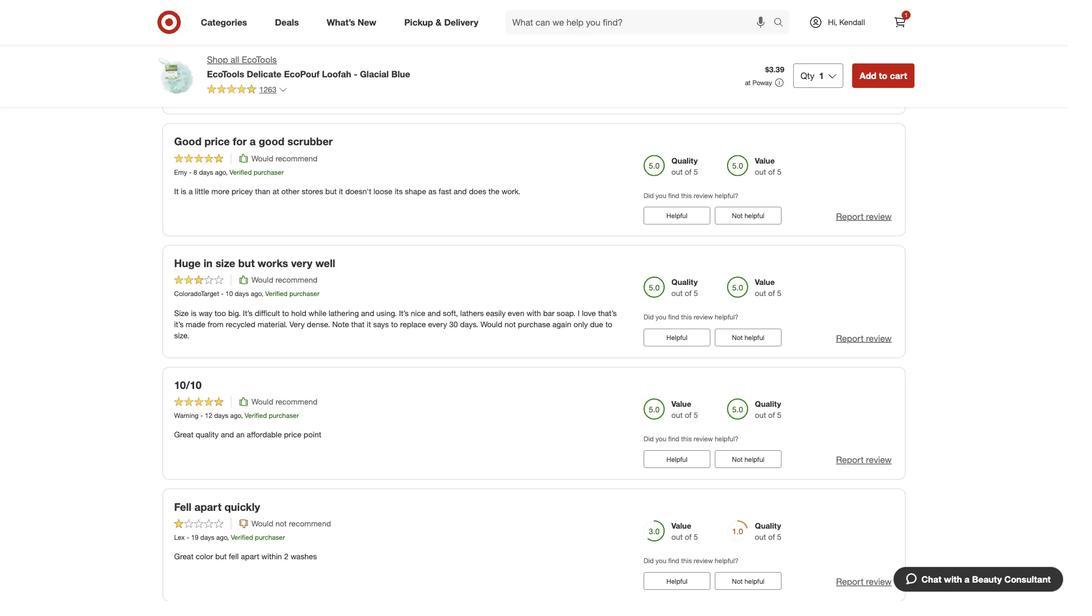 Task type: vqa. For each thing, say whether or not it's contained in the screenshot.


Task type: describe. For each thing, give the bounding box(es) containing it.
very
[[290, 319, 305, 329]]

days for very
[[196, 63, 210, 71]]

great for 10/10
[[174, 430, 194, 439]]

that's
[[598, 308, 617, 318]]

buying
[[457, 92, 480, 102]]

categories
[[201, 17, 247, 28]]

it
[[174, 186, 179, 196]]

scrubber
[[288, 135, 333, 148]]

fell
[[174, 500, 192, 513]]

chat with a beauty consultant button
[[893, 567, 1064, 592]]

not for quickly
[[732, 577, 743, 585]]

to inside "the quality and thickness is great. but after a few showers, it started falling apart on me. this happened to me last time i bought from this brand and just thought i got a bad one but it happened again. won't be buying from this brand again."
[[538, 81, 545, 91]]

well
[[315, 257, 335, 270]]

that
[[351, 319, 365, 329]]

blue
[[391, 68, 410, 79]]

10/10
[[174, 379, 202, 391]]

image of ecotools delicate ecopouf loofah - glacial blue image
[[154, 53, 198, 98]]

would up the warning - 12 days ago , verified purchaser
[[252, 397, 273, 407]]

and up that
[[361, 308, 374, 318]]

3 not helpful button from the top
[[715, 450, 782, 468]]

started
[[388, 81, 413, 91]]

not for size
[[732, 333, 743, 342]]

pickup & delivery
[[404, 17, 479, 28]]

recycled
[[226, 319, 256, 329]]

find for for
[[668, 191, 680, 199]]

helpful? for size
[[715, 313, 739, 321]]

1 vertical spatial ecotools
[[207, 68, 244, 79]]

a left few
[[327, 81, 332, 91]]

search
[[769, 18, 796, 29]]

fast
[[439, 186, 452, 196]]

is for for
[[181, 186, 186, 196]]

with inside size is way too big. it's difficult to hold while lathering and using. it's nice and soft, lathers easily even with bar soap. i love that's it's made from recycled material. very dense. note that it says to replace every 30 days. would not purchase again only due to size.
[[527, 308, 541, 318]]

would not recommend for unravels very easily
[[252, 48, 331, 58]]

helpful? for for
[[715, 191, 739, 199]]

would recommend for good
[[252, 153, 318, 163]]

30
[[449, 319, 458, 329]]

and left an
[[221, 430, 234, 439]]

consultant
[[1005, 574, 1051, 585]]

0 vertical spatial ecotools
[[242, 54, 277, 65]]

due
[[590, 319, 604, 329]]

warning - 12 days ago , verified purchaser
[[174, 411, 299, 420]]

3 would recommend from the top
[[252, 397, 318, 407]]

4 report review button from the top
[[836, 454, 892, 466]]

1 link
[[888, 10, 913, 35]]

report review for for
[[836, 211, 892, 222]]

and down cg - 5 days ago , verified purchaser
[[215, 81, 228, 91]]

report review button for size
[[836, 332, 892, 345]]

a inside button
[[965, 574, 970, 585]]

deals link
[[266, 10, 313, 35]]

to down 'that's'
[[606, 319, 613, 329]]

recommend for 10/10
[[276, 397, 318, 407]]

add
[[860, 70, 877, 81]]

helpful for size
[[667, 333, 688, 342]]

verified for size
[[265, 290, 288, 298]]

ago up an
[[230, 411, 241, 420]]

helpful? for quickly
[[715, 556, 739, 565]]

- for 10/10
[[201, 411, 203, 420]]

but right stores
[[325, 186, 337, 196]]

report for size
[[836, 333, 864, 344]]

0 horizontal spatial i
[[288, 92, 290, 102]]

add to cart
[[860, 70, 908, 81]]

for
[[233, 135, 247, 148]]

&
[[436, 17, 442, 28]]

verified for for
[[230, 168, 252, 176]]

not helpful button for size
[[715, 329, 782, 346]]

1263 link
[[207, 84, 288, 97]]

washes
[[291, 552, 317, 561]]

would not recommend for fell apart quickly
[[252, 519, 331, 528]]

report review button for quickly
[[836, 575, 892, 588]]

a right for
[[250, 135, 256, 148]]

color
[[196, 552, 213, 561]]

found
[[668, 69, 685, 78]]

verified for easily
[[226, 63, 249, 71]]

recommend for good price for a good scrubber
[[276, 153, 318, 163]]

- for fell apart quickly
[[187, 533, 189, 541]]

would for quickly
[[252, 519, 273, 528]]

would for size
[[252, 275, 273, 285]]

it down glacial
[[381, 81, 386, 91]]

a left 'little'
[[189, 186, 193, 196]]

be
[[446, 92, 455, 102]]

days for apart
[[200, 533, 215, 541]]

lex
[[174, 533, 185, 541]]

apart inside "the quality and thickness is great. but after a few showers, it started falling apart on me. this happened to me last time i bought from this brand and just thought i got a bad one but it happened again. won't be buying from this brand again."
[[437, 81, 456, 91]]

2 again. from the left
[[538, 92, 558, 102]]

ecopouf
[[284, 68, 320, 79]]

and up every
[[428, 308, 441, 318]]

not for fell apart quickly
[[276, 519, 287, 528]]

bad
[[312, 92, 326, 102]]

1263
[[259, 85, 277, 94]]

1 horizontal spatial at
[[745, 78, 751, 87]]

chat with a beauty consultant
[[922, 574, 1051, 585]]

material.
[[258, 319, 287, 329]]

great quality and an affordable price point
[[174, 430, 321, 439]]

beauty
[[972, 574, 1002, 585]]

won't
[[424, 92, 444, 102]]

not helpful button for for
[[715, 207, 782, 225]]

shape
[[405, 186, 426, 196]]

0 vertical spatial price
[[205, 135, 230, 148]]

time
[[575, 81, 590, 91]]

from inside size is way too big. it's difficult to hold while lathering and using. it's nice and soft, lathers easily even with bar soap. i love that's it's made from recycled material. very dense. note that it says to replace every 30 days. would not purchase again only due to size.
[[208, 319, 224, 329]]

its
[[395, 186, 403, 196]]

10
[[226, 290, 233, 298]]

pickup & delivery link
[[395, 10, 493, 35]]

purchaser for size
[[290, 290, 320, 298]]

delivery
[[444, 17, 479, 28]]

what's new link
[[317, 10, 390, 35]]

purchaser for for
[[254, 168, 284, 176]]

find for size
[[668, 313, 680, 321]]

days.
[[460, 319, 479, 329]]

1 report from the top
[[836, 89, 864, 100]]

but right size
[[238, 257, 255, 270]]

size
[[174, 308, 189, 318]]

last
[[560, 81, 573, 91]]

- for good price for a good scrubber
[[189, 168, 192, 176]]

loose
[[374, 186, 393, 196]]

but
[[295, 81, 307, 91]]

huge in size but works very well
[[174, 257, 335, 270]]

delicate
[[247, 68, 282, 79]]

lathers
[[460, 308, 484, 318]]

one
[[328, 92, 341, 102]]

it left doesn't
[[339, 186, 343, 196]]

did for quickly
[[644, 556, 654, 565]]

dense.
[[307, 319, 330, 329]]

what's new
[[327, 17, 377, 28]]

with inside button
[[944, 574, 962, 585]]

fell
[[229, 552, 239, 561]]

qty 1
[[801, 70, 824, 81]]

to left hold at the left of page
[[282, 308, 289, 318]]

stores
[[302, 186, 323, 196]]

quality inside "the quality and thickness is great. but after a few showers, it started falling apart on me. this happened to me last time i bought from this brand and just thought i got a bad one but it happened again. won't be buying from this brand again."
[[189, 81, 212, 91]]

purchaser for quickly
[[255, 533, 285, 541]]

1 again. from the left
[[401, 92, 421, 102]]

did you find this review helpful? for quickly
[[644, 556, 739, 565]]

recommend up washes at the left bottom of the page
[[289, 519, 331, 528]]

helpful for for
[[745, 211, 765, 220]]

ago for size
[[251, 290, 262, 298]]

but inside "the quality and thickness is great. but after a few showers, it started falling apart on me. this happened to me last time i bought from this brand and just thought i got a bad one but it happened again. won't be buying from this brand again."
[[343, 92, 355, 102]]

what's
[[327, 17, 355, 28]]

coloradotarget - 10 days ago , verified purchaser
[[174, 290, 320, 298]]

new
[[358, 17, 377, 28]]

glacial
[[360, 68, 389, 79]]

did for size
[[644, 313, 654, 321]]

0 horizontal spatial from
[[174, 92, 190, 102]]

not helpful for size
[[732, 333, 765, 342]]

1 brand from the left
[[207, 92, 227, 102]]

What can we help you find? suggestions appear below search field
[[506, 10, 777, 35]]

this
[[484, 81, 498, 91]]

find for quickly
[[668, 556, 680, 565]]

helpful button for for
[[644, 207, 711, 225]]

, for easily
[[223, 63, 225, 71]]

1 vertical spatial very
[[291, 257, 313, 270]]

and left just
[[229, 92, 242, 102]]

you for quickly
[[656, 556, 667, 565]]

huge
[[174, 257, 201, 270]]

3 helpful from the top
[[667, 455, 688, 463]]

good
[[174, 135, 202, 148]]

at poway
[[745, 78, 772, 87]]

not helpful for quickly
[[732, 577, 765, 585]]

would recommend for works
[[252, 275, 318, 285]]

cg - 5 days ago , verified purchaser
[[174, 63, 281, 71]]

too
[[215, 308, 226, 318]]

it down showers,
[[357, 92, 361, 102]]

you?
[[756, 69, 770, 78]]

report for for
[[836, 211, 864, 222]]

did for for
[[644, 191, 654, 199]]

size is way too big. it's difficult to hold while lathering and using. it's nice and soft, lathers easily even with bar soap. i love that's it's made from recycled material. very dense. note that it says to replace every 30 days. would not purchase again only due to size.
[[174, 308, 617, 340]]

to inside button
[[879, 70, 888, 81]]

hi, kendall
[[828, 17, 865, 27]]

3 helpful? from the top
[[715, 435, 739, 443]]

i for unravels very easily
[[592, 81, 594, 91]]

3 helpful from the top
[[745, 455, 765, 463]]

purchaser for easily
[[251, 63, 281, 71]]

does
[[469, 186, 486, 196]]



Task type: locate. For each thing, give the bounding box(es) containing it.
poway
[[753, 78, 772, 87]]

this for unravels very easily
[[687, 69, 698, 78]]

from down too
[[208, 319, 224, 329]]

purchaser
[[251, 63, 281, 71], [254, 168, 284, 176], [290, 290, 320, 298], [269, 411, 299, 420], [255, 533, 285, 541]]

recommend down scrubber
[[276, 153, 318, 163]]

, up fell
[[227, 533, 229, 541]]

ago for for
[[215, 168, 226, 176]]

it right that
[[367, 319, 371, 329]]

report review button for for
[[836, 210, 892, 223]]

2 find from the top
[[668, 313, 680, 321]]

of
[[685, 167, 692, 176], [769, 167, 775, 176], [685, 288, 692, 298], [769, 288, 775, 298], [685, 410, 692, 420], [769, 410, 775, 420], [685, 532, 692, 542], [769, 532, 775, 542]]

apart up be
[[437, 81, 456, 91]]

way
[[199, 308, 212, 318]]

1 right kendall
[[905, 11, 908, 18]]

1 for 1 guest found this review helpful. did you?
[[644, 69, 648, 78]]

made
[[186, 319, 206, 329]]

1 horizontal spatial apart
[[241, 552, 259, 561]]

very left well on the top
[[291, 257, 313, 270]]

0 horizontal spatial price
[[205, 135, 230, 148]]

to right add
[[879, 70, 888, 81]]

1 horizontal spatial 1
[[819, 70, 824, 81]]

nice
[[411, 308, 426, 318]]

1 great from the top
[[174, 430, 194, 439]]

while
[[309, 308, 327, 318]]

3 you from the top
[[656, 435, 667, 443]]

0 vertical spatial apart
[[437, 81, 456, 91]]

did you find this review helpful? for for
[[644, 191, 739, 199]]

1 vertical spatial would recommend
[[252, 275, 318, 285]]

than
[[255, 186, 270, 196]]

2 did you find this review helpful? from the top
[[644, 313, 739, 321]]

2 it's from the left
[[399, 308, 409, 318]]

0 horizontal spatial again.
[[401, 92, 421, 102]]

1 horizontal spatial brand
[[515, 92, 535, 102]]

ecotools up delicate
[[242, 54, 277, 65]]

1 not helpful from the top
[[732, 211, 765, 220]]

great down lex
[[174, 552, 194, 561]]

- left 12
[[201, 411, 203, 420]]

1 horizontal spatial easily
[[486, 308, 506, 318]]

helpful for for
[[667, 211, 688, 220]]

2 vertical spatial i
[[578, 308, 580, 318]]

0 vertical spatial i
[[592, 81, 594, 91]]

3 find from the top
[[668, 435, 680, 443]]

0 horizontal spatial at
[[273, 186, 279, 196]]

days right 12
[[214, 411, 228, 420]]

replace
[[400, 319, 426, 329]]

0 vertical spatial with
[[527, 308, 541, 318]]

with right 'chat'
[[944, 574, 962, 585]]

great
[[174, 430, 194, 439], [174, 552, 194, 561]]

1 vertical spatial not
[[505, 319, 516, 329]]

2 not helpful button from the top
[[715, 329, 782, 346]]

3 report from the top
[[836, 333, 864, 344]]

would inside size is way too big. it's difficult to hold while lathering and using. it's nice and soft, lathers easily even with bar soap. i love that's it's made from recycled material. very dense. note that it says to replace every 30 days. would not purchase again only due to size.
[[481, 319, 503, 329]]

2 horizontal spatial from
[[482, 92, 498, 102]]

0 vertical spatial very
[[221, 30, 242, 43]]

report
[[836, 89, 864, 100], [836, 211, 864, 222], [836, 333, 864, 344], [836, 455, 864, 465], [836, 576, 864, 587]]

great down "warning"
[[174, 430, 194, 439]]

this for 10/10
[[681, 435, 692, 443]]

and right fast
[[454, 186, 467, 196]]

size.
[[174, 330, 189, 340]]

3 report review from the top
[[836, 333, 892, 344]]

from down this
[[482, 92, 498, 102]]

ago up more
[[215, 168, 226, 176]]

2 horizontal spatial is
[[265, 81, 271, 91]]

i
[[592, 81, 594, 91], [288, 92, 290, 102], [578, 308, 580, 318]]

emy - 8 days ago , verified purchaser
[[174, 168, 284, 176]]

0 vertical spatial would recommend
[[252, 153, 318, 163]]

2 vertical spatial not
[[276, 519, 287, 528]]

0 vertical spatial happened
[[501, 81, 536, 91]]

4 helpful from the top
[[667, 577, 688, 585]]

would down quickly
[[252, 519, 273, 528]]

1 did you find this review helpful? from the top
[[644, 191, 739, 199]]

2 would not recommend from the top
[[252, 519, 331, 528]]

ago for easily
[[212, 63, 223, 71]]

would up delicate
[[252, 48, 273, 58]]

i right time
[[592, 81, 594, 91]]

1 find from the top
[[668, 191, 680, 199]]

ecotools
[[242, 54, 277, 65], [207, 68, 244, 79]]

4 helpful? from the top
[[715, 556, 739, 565]]

qty
[[801, 70, 815, 81]]

verified up great color but fell apart within 2 washes
[[231, 533, 253, 541]]

12
[[205, 411, 212, 420]]

you for size
[[656, 313, 667, 321]]

from down the
[[174, 92, 190, 102]]

- left 10
[[221, 290, 224, 298]]

got
[[292, 92, 304, 102]]

verified up 'thickness'
[[226, 63, 249, 71]]

2 horizontal spatial apart
[[437, 81, 456, 91]]

5 report from the top
[[836, 576, 864, 587]]

ago right 19
[[216, 533, 227, 541]]

1 vertical spatial happened
[[363, 92, 399, 102]]

4 not from the top
[[732, 577, 743, 585]]

, left all
[[223, 63, 225, 71]]

2 vertical spatial is
[[191, 308, 197, 318]]

ecotools down shop on the top left of the page
[[207, 68, 244, 79]]

days for in
[[235, 290, 249, 298]]

1 it's from the left
[[243, 308, 253, 318]]

1 would not recommend from the top
[[252, 48, 331, 58]]

2 report review from the top
[[836, 211, 892, 222]]

again. down me
[[538, 92, 558, 102]]

2 helpful? from the top
[[715, 313, 739, 321]]

0 vertical spatial would not recommend
[[252, 48, 331, 58]]

1 vertical spatial with
[[944, 574, 962, 585]]

i inside size is way too big. it's difficult to hold while lathering and using. it's nice and soft, lathers easily even with bar soap. i love that's it's made from recycled material. very dense. note that it says to replace every 30 days. would not purchase again only due to size.
[[578, 308, 580, 318]]

1 horizontal spatial very
[[291, 257, 313, 270]]

- for huge in size but works very well
[[221, 290, 224, 298]]

2 report review button from the top
[[836, 210, 892, 223]]

very down categories
[[221, 30, 242, 43]]

1 horizontal spatial with
[[944, 574, 962, 585]]

i for huge in size but works very well
[[578, 308, 580, 318]]

is inside size is way too big. it's difficult to hold while lathering and using. it's nice and soft, lathers easily even with bar soap. i love that's it's made from recycled material. very dense. note that it says to replace every 30 days. would not purchase again only due to size.
[[191, 308, 197, 318]]

- left 8
[[189, 168, 192, 176]]

did you find this review helpful?
[[644, 191, 739, 199], [644, 313, 739, 321], [644, 435, 739, 443], [644, 556, 739, 565]]

5 report review button from the top
[[836, 575, 892, 588]]

ago up difficult
[[251, 290, 262, 298]]

1 for 1
[[905, 11, 908, 18]]

0 horizontal spatial apart
[[194, 500, 222, 513]]

brand
[[207, 92, 227, 102], [515, 92, 535, 102]]

2 helpful from the top
[[745, 333, 765, 342]]

helpful for quickly
[[667, 577, 688, 585]]

not for unravels very easily
[[276, 48, 287, 58]]

great for fell apart quickly
[[174, 552, 194, 561]]

- up showers,
[[354, 68, 358, 79]]

1 horizontal spatial again.
[[538, 92, 558, 102]]

0 vertical spatial is
[[265, 81, 271, 91]]

2 would recommend from the top
[[252, 275, 318, 285]]

it's
[[174, 319, 184, 329]]

not inside size is way too big. it's difficult to hold while lathering and using. it's nice and soft, lathers easily even with bar soap. i love that's it's made from recycled material. very dense. note that it says to replace every 30 days. would not purchase again only due to size.
[[505, 319, 516, 329]]

ago for quickly
[[216, 533, 227, 541]]

to right says
[[391, 319, 398, 329]]

the
[[174, 81, 187, 91]]

note
[[332, 319, 349, 329]]

soap.
[[557, 308, 576, 318]]

even
[[508, 308, 525, 318]]

0 vertical spatial great
[[174, 430, 194, 439]]

days right 10
[[235, 290, 249, 298]]

review
[[699, 69, 719, 78], [866, 89, 892, 100], [694, 191, 713, 199], [866, 211, 892, 222], [694, 313, 713, 321], [866, 333, 892, 344], [694, 435, 713, 443], [866, 455, 892, 465], [694, 556, 713, 565], [866, 576, 892, 587]]

- inside shop all ecotools ecotools delicate ecopouf loofah - glacial blue
[[354, 68, 358, 79]]

value out of 5
[[755, 155, 782, 176], [755, 277, 782, 298], [672, 399, 698, 420], [672, 521, 698, 542]]

, up an
[[241, 411, 243, 420]]

3 helpful button from the top
[[644, 450, 711, 468]]

me.
[[469, 81, 482, 91]]

4 not helpful from the top
[[732, 577, 765, 585]]

this for huge in size but works very well
[[681, 313, 692, 321]]

you for for
[[656, 191, 667, 199]]

just
[[245, 92, 257, 102]]

ago left all
[[212, 63, 223, 71]]

not helpful for for
[[732, 211, 765, 220]]

2 vertical spatial apart
[[241, 552, 259, 561]]

find
[[668, 191, 680, 199], [668, 313, 680, 321], [668, 435, 680, 443], [668, 556, 680, 565]]

recommend up ecopouf
[[289, 48, 331, 58]]

ago
[[212, 63, 223, 71], [215, 168, 226, 176], [251, 290, 262, 298], [230, 411, 241, 420], [216, 533, 227, 541]]

recommend
[[289, 48, 331, 58], [276, 153, 318, 163], [276, 275, 318, 285], [276, 397, 318, 407], [289, 519, 331, 528]]

chat
[[922, 574, 942, 585]]

helpful for quickly
[[745, 577, 765, 585]]

all
[[231, 54, 239, 65]]

fell apart quickly
[[174, 500, 260, 513]]

0 vertical spatial easily
[[245, 30, 274, 43]]

1 vertical spatial would not recommend
[[252, 519, 331, 528]]

, for size
[[262, 290, 263, 298]]

1 horizontal spatial i
[[578, 308, 580, 318]]

again. down started in the top of the page
[[401, 92, 421, 102]]

3 not helpful from the top
[[732, 455, 765, 463]]

days
[[196, 63, 210, 71], [199, 168, 213, 176], [235, 290, 249, 298], [214, 411, 228, 420], [200, 533, 215, 541]]

0 horizontal spatial brand
[[207, 92, 227, 102]]

0 horizontal spatial easily
[[245, 30, 274, 43]]

is inside "the quality and thickness is great. but after a few showers, it started falling apart on me. this happened to me last time i bought from this brand and just thought i got a bad one but it happened again. won't be buying from this brand again."
[[265, 81, 271, 91]]

would down good price for a good scrubber in the top left of the page
[[252, 153, 273, 163]]

1 report review button from the top
[[836, 88, 892, 101]]

would recommend down good
[[252, 153, 318, 163]]

it's up recycled
[[243, 308, 253, 318]]

0 vertical spatial not
[[276, 48, 287, 58]]

falling
[[415, 81, 435, 91]]

1 not from the top
[[732, 211, 743, 220]]

days right 8
[[199, 168, 213, 176]]

bar
[[543, 308, 555, 318]]

2 vertical spatial would recommend
[[252, 397, 318, 407]]

1 vertical spatial i
[[288, 92, 290, 102]]

is up thought
[[265, 81, 271, 91]]

thought
[[259, 92, 286, 102]]

it's left 'nice'
[[399, 308, 409, 318]]

works
[[258, 257, 288, 270]]

this for fell apart quickly
[[681, 556, 692, 565]]

2 horizontal spatial 1
[[905, 11, 908, 18]]

2 great from the top
[[174, 552, 194, 561]]

days right cg
[[196, 63, 210, 71]]

deals
[[275, 17, 299, 28]]

hold
[[291, 308, 306, 318]]

, for for
[[226, 168, 228, 176]]

great.
[[273, 81, 293, 91]]

1 helpful? from the top
[[715, 191, 739, 199]]

would not recommend up 2 at the left of the page
[[252, 519, 331, 528]]

3 not from the top
[[732, 455, 743, 463]]

with up purchase
[[527, 308, 541, 318]]

0 horizontal spatial very
[[221, 30, 242, 43]]

1 helpful from the top
[[745, 211, 765, 220]]

other
[[281, 186, 300, 196]]

size
[[216, 257, 235, 270]]

verified up great quality and an affordable price point
[[245, 411, 267, 420]]

is up made
[[191, 308, 197, 318]]

this for good price for a good scrubber
[[681, 191, 692, 199]]

recommend up point
[[276, 397, 318, 407]]

2 brand from the left
[[515, 92, 535, 102]]

purchaser up 1263
[[251, 63, 281, 71]]

0 horizontal spatial with
[[527, 308, 541, 318]]

2 helpful button from the top
[[644, 329, 711, 346]]

$3.39
[[766, 65, 785, 74]]

would recommend up affordable
[[252, 397, 318, 407]]

2 report from the top
[[836, 211, 864, 222]]

would for for
[[252, 153, 273, 163]]

it inside size is way too big. it's difficult to hold while lathering and using. it's nice and soft, lathers easily even with bar soap. i love that's it's made from recycled material. very dense. note that it says to replace every 30 days. would not purchase again only due to size.
[[367, 319, 371, 329]]

1 vertical spatial great
[[174, 552, 194, 561]]

it's
[[243, 308, 253, 318], [399, 308, 409, 318]]

i left got
[[288, 92, 290, 102]]

but left fell
[[215, 552, 227, 561]]

1 vertical spatial at
[[273, 186, 279, 196]]

4 helpful from the top
[[745, 577, 765, 585]]

, up difficult
[[262, 290, 263, 298]]

1 horizontal spatial price
[[284, 430, 302, 439]]

days right 19
[[200, 533, 215, 541]]

and
[[215, 81, 228, 91], [229, 92, 242, 102], [454, 186, 467, 196], [361, 308, 374, 318], [428, 308, 441, 318], [221, 430, 234, 439]]

pricey
[[232, 186, 253, 196]]

not up 2 at the left of the page
[[276, 519, 287, 528]]

cg
[[174, 63, 184, 71]]

happened right this
[[501, 81, 536, 91]]

bought
[[596, 81, 621, 91]]

4 report from the top
[[836, 455, 864, 465]]

a left beauty
[[965, 574, 970, 585]]

recommend down works on the top left of the page
[[276, 275, 318, 285]]

purchaser up affordable
[[269, 411, 299, 420]]

would right days.
[[481, 319, 503, 329]]

4 helpful button from the top
[[644, 572, 711, 590]]

did you find this review helpful? for size
[[644, 313, 739, 321]]

within
[[262, 552, 282, 561]]

price left point
[[284, 430, 302, 439]]

0 vertical spatial at
[[745, 78, 751, 87]]

0 horizontal spatial is
[[181, 186, 186, 196]]

1 report review from the top
[[836, 89, 892, 100]]

verified up pricey
[[230, 168, 252, 176]]

purchaser up within
[[255, 533, 285, 541]]

8
[[194, 168, 197, 176]]

good
[[259, 135, 285, 148]]

, for quickly
[[227, 533, 229, 541]]

helpful button for quickly
[[644, 572, 711, 590]]

1 helpful button from the top
[[644, 207, 711, 225]]

me
[[547, 81, 558, 91]]

1 would recommend from the top
[[252, 153, 318, 163]]

1 guest found this review helpful. did you?
[[644, 69, 770, 78]]

is for size
[[191, 308, 197, 318]]

apart right fell at the left of page
[[194, 500, 222, 513]]

is right 'it'
[[181, 186, 186, 196]]

would not recommend up ecopouf
[[252, 48, 331, 58]]

categories link
[[191, 10, 261, 35]]

1 you from the top
[[656, 191, 667, 199]]

1 right qty
[[819, 70, 824, 81]]

is
[[265, 81, 271, 91], [181, 186, 186, 196], [191, 308, 197, 318]]

not up delicate
[[276, 48, 287, 58]]

at left poway
[[745, 78, 751, 87]]

days for price
[[199, 168, 213, 176]]

report for quickly
[[836, 576, 864, 587]]

coloradotarget
[[174, 290, 219, 298]]

4 report review from the top
[[836, 455, 892, 465]]

1 horizontal spatial it's
[[399, 308, 409, 318]]

2 not from the top
[[732, 333, 743, 342]]

big.
[[228, 308, 241, 318]]

1 horizontal spatial from
[[208, 319, 224, 329]]

1 vertical spatial is
[[181, 186, 186, 196]]

not helpful button for quickly
[[715, 572, 782, 590]]

1 inside 1 link
[[905, 11, 908, 18]]

it is a little more pricey than at other stores but it doesn't loose its shape as fast and does the work.
[[174, 186, 521, 196]]

not
[[276, 48, 287, 58], [505, 319, 516, 329], [276, 519, 287, 528]]

1
[[905, 11, 908, 18], [644, 69, 648, 78], [819, 70, 824, 81]]

helpful.
[[721, 69, 742, 78]]

would down huge in size but works very well on the left top of page
[[252, 275, 273, 285]]

2 helpful from the top
[[667, 333, 688, 342]]

i left love
[[578, 308, 580, 318]]

4 you from the top
[[656, 556, 667, 565]]

easily inside size is way too big. it's difficult to hold while lathering and using. it's nice and soft, lathers easily even with bar soap. i love that's it's made from recycled material. very dense. note that it says to replace every 30 days. would not purchase again only due to size.
[[486, 308, 506, 318]]

purchaser up hold at the left of page
[[290, 290, 320, 298]]

0 horizontal spatial it's
[[243, 308, 253, 318]]

1 horizontal spatial is
[[191, 308, 197, 318]]

1 vertical spatial easily
[[486, 308, 506, 318]]

helpful for size
[[745, 333, 765, 342]]

at right than
[[273, 186, 279, 196]]

0 horizontal spatial happened
[[363, 92, 399, 102]]

report review for size
[[836, 333, 892, 344]]

- right cg
[[186, 63, 189, 71]]

emy
[[174, 168, 187, 176]]

soft,
[[443, 308, 458, 318]]

4 find from the top
[[668, 556, 680, 565]]

1 left guest
[[644, 69, 648, 78]]

1 vertical spatial apart
[[194, 500, 222, 513]]

to left me
[[538, 81, 545, 91]]

1 horizontal spatial happened
[[501, 81, 536, 91]]

4 did you find this review helpful? from the top
[[644, 556, 739, 565]]

a right got
[[306, 92, 310, 102]]

2 horizontal spatial i
[[592, 81, 594, 91]]

report review for quickly
[[836, 576, 892, 587]]

would
[[252, 48, 273, 58], [252, 153, 273, 163], [252, 275, 273, 285], [481, 319, 503, 329], [252, 397, 273, 407], [252, 519, 273, 528]]

recommend for huge in size but works very well
[[276, 275, 318, 285]]

happened down showers,
[[363, 92, 399, 102]]

little
[[195, 186, 209, 196]]

1 not helpful button from the top
[[715, 207, 782, 225]]

quickly
[[225, 500, 260, 513]]

2 not helpful from the top
[[732, 333, 765, 342]]

2 you from the top
[[656, 313, 667, 321]]

but down few
[[343, 92, 355, 102]]

helpful button for size
[[644, 329, 711, 346]]

1 helpful from the top
[[667, 211, 688, 220]]

, up more
[[226, 168, 228, 176]]

unravels very easily
[[174, 30, 274, 43]]

again.
[[401, 92, 421, 102], [538, 92, 558, 102]]

3 report review button from the top
[[836, 332, 892, 345]]

would not recommend
[[252, 48, 331, 58], [252, 519, 331, 528]]

verified for quickly
[[231, 533, 253, 541]]

4 not helpful button from the top
[[715, 572, 782, 590]]

not helpful
[[732, 211, 765, 220], [732, 333, 765, 342], [732, 455, 765, 463], [732, 577, 765, 585]]

0 horizontal spatial 1
[[644, 69, 648, 78]]

3 did you find this review helpful? from the top
[[644, 435, 739, 443]]

in
[[204, 257, 213, 270]]

price left for
[[205, 135, 230, 148]]

5 report review from the top
[[836, 576, 892, 587]]

lathering
[[329, 308, 359, 318]]

says
[[373, 319, 389, 329]]

verified up difficult
[[265, 290, 288, 298]]

- for unravels very easily
[[186, 63, 189, 71]]

not for for
[[732, 211, 743, 220]]

would for easily
[[252, 48, 273, 58]]

1 vertical spatial price
[[284, 430, 302, 439]]



